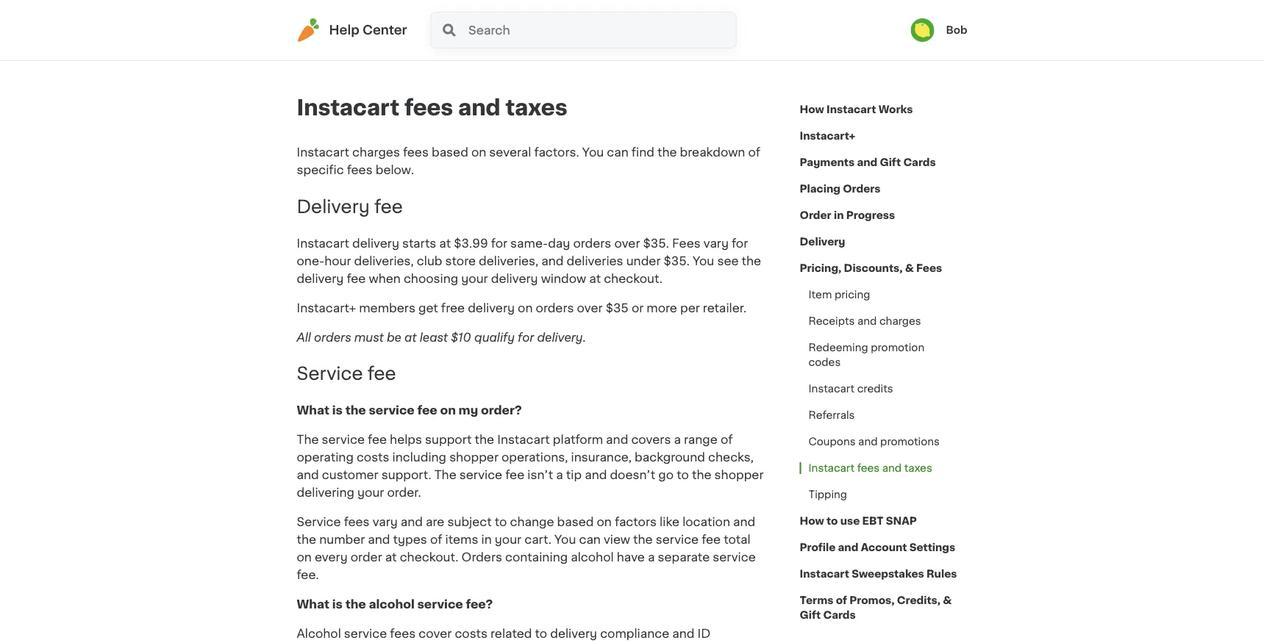 Task type: describe. For each thing, give the bounding box(es) containing it.
instacart+ link
[[800, 123, 855, 149]]

what for what is the alcohol service fee?
[[297, 599, 329, 611]]

the service fee helps support the instacart platform and covers a range of operating costs including shopper operations, insurance, background checks, and customer support. the service fee isn't a tip and doesn't go to the shopper delivering your order.
[[297, 434, 764, 499]]

the down checks,
[[692, 470, 711, 481]]

instacart credits
[[808, 384, 893, 394]]

fees inside alcohol service fees cover costs related to delivery compliance and id
[[390, 628, 416, 640]]

service up cover
[[417, 599, 463, 611]]

tip
[[566, 470, 582, 481]]

delivery inside alcohol service fees cover costs related to delivery compliance and id
[[550, 628, 597, 640]]

the down factors
[[633, 534, 653, 546]]

have
[[617, 552, 645, 564]]

and up the insurance,
[[606, 434, 628, 446]]

ebt
[[862, 516, 884, 526]]

starts
[[402, 237, 436, 249]]

at inside the service fees vary and are subject to change based on factors like location and the number and types of items in your cart. you can view the service fee total on every order at checkout. orders containing alcohol have a separate service fee.
[[385, 552, 397, 564]]

club
[[417, 255, 442, 267]]

at right be
[[404, 332, 417, 343]]

customer
[[322, 470, 378, 481]]

or
[[632, 302, 644, 314]]

and up order
[[368, 534, 390, 546]]

1 vertical spatial orders
[[536, 302, 574, 314]]

0 vertical spatial the
[[297, 434, 319, 446]]

rules
[[926, 569, 957, 579]]

and inside alcohol service fees cover costs related to delivery compliance and id
[[672, 628, 695, 640]]

gift inside 'link'
[[880, 157, 901, 168]]

of inside the service fees vary and are subject to change based on factors like location and the number and types of items in your cart. you can view the service fee total on every order at checkout. orders containing alcohol have a separate service fee.
[[430, 534, 442, 546]]

at down deliveries
[[589, 273, 601, 284]]

fee left isn't
[[505, 470, 524, 481]]

pricing
[[835, 290, 870, 300]]

my
[[459, 405, 478, 417]]

and up several
[[458, 97, 501, 118]]

cart.
[[524, 534, 551, 546]]

service up operating
[[322, 434, 365, 446]]

0 horizontal spatial for
[[491, 237, 507, 249]]

fee left helps
[[368, 434, 387, 446]]

receipts and charges link
[[800, 308, 930, 335]]

instacart+ for instacart+ members get free delivery on orders over $35 or more per retailer.
[[297, 302, 356, 314]]

help center
[[329, 24, 407, 36]]

operations,
[[502, 452, 568, 464]]

item pricing
[[808, 290, 870, 300]]

separate
[[658, 552, 710, 564]]

items
[[445, 534, 478, 546]]

more
[[647, 302, 677, 314]]

on left my at the bottom left
[[440, 405, 456, 417]]

0 horizontal spatial instacart fees and taxes
[[297, 97, 567, 118]]

instacart inside the instacart delivery starts at $3.99 for same-day orders over $35. fees vary for one-hour deliveries, club store deliveries, and deliveries under $35. you see the delivery fee when choosing your delivery window at checkout.
[[297, 237, 349, 249]]

instacart fees and taxes inside 'link'
[[808, 463, 932, 474]]

hour
[[324, 255, 351, 267]]

fee down be
[[367, 365, 396, 383]]

least
[[420, 332, 448, 343]]

pricing,
[[800, 263, 841, 274]]

orders inside the service fees vary and are subject to change based on factors like location and the number and types of items in your cart. you can view the service fee total on every order at checkout. orders containing alcohol have a separate service fee.
[[461, 552, 502, 564]]

1 vertical spatial $35.
[[664, 255, 690, 267]]

account
[[861, 543, 907, 553]]

how instacart works
[[800, 104, 913, 115]]

id
[[698, 628, 711, 640]]

and inside receipts and charges link
[[857, 316, 877, 326]]

& inside 'terms of promos, credits, & gift cards'
[[943, 596, 952, 606]]

fee inside the instacart delivery starts at $3.99 for same-day orders over $35. fees vary for one-hour deliveries, club store deliveries, and deliveries under $35. you see the delivery fee when choosing your delivery window at checkout.
[[347, 273, 366, 284]]

promotion
[[871, 343, 924, 353]]

0 vertical spatial taxes
[[506, 97, 567, 118]]

receipts
[[808, 316, 855, 326]]

codes
[[808, 357, 841, 368]]

1 horizontal spatial shopper
[[714, 470, 764, 481]]

redeeming promotion codes link
[[800, 335, 967, 376]]

including
[[392, 452, 446, 464]]

service up separate
[[656, 534, 699, 546]]

is for service
[[332, 405, 343, 417]]

your inside the service fee helps support the instacart platform and covers a range of operating costs including shopper operations, insurance, background checks, and customer support. the service fee isn't a tip and doesn't go to the shopper delivering your order.
[[357, 487, 384, 499]]

placing
[[800, 184, 840, 194]]

on down the instacart delivery starts at $3.99 for same-day orders over $35. fees vary for one-hour deliveries, club store deliveries, and deliveries under $35. you see the delivery fee when choosing your delivery window at checkout.
[[518, 302, 533, 314]]

costs inside the service fee helps support the instacart platform and covers a range of operating costs including shopper operations, insurance, background checks, and customer support. the service fee isn't a tip and doesn't go to the shopper delivering your order.
[[357, 452, 389, 464]]

based inside instacart charges fees based on several factors. you can find the breakdown of specific fees below.
[[432, 146, 468, 158]]

payments and gift cards link
[[800, 149, 936, 176]]

instacart fees and taxes link
[[800, 455, 941, 482]]

sweepstakes
[[852, 569, 924, 579]]

promotions
[[880, 437, 940, 447]]

order in progress
[[800, 210, 895, 221]]

service for service fees vary and are subject to change based on factors like location and the number and types of items in your cart. you can view the service fee total on every order at checkout. orders containing alcohol have a separate service fee.
[[297, 517, 341, 528]]

view
[[604, 534, 630, 546]]

referrals link
[[800, 402, 864, 429]]

1 deliveries, from the left
[[354, 255, 414, 267]]

costs inside alcohol service fees cover costs related to delivery compliance and id
[[455, 628, 487, 640]]

instacart image
[[297, 18, 320, 42]]

alcohol
[[297, 628, 341, 640]]

taxes inside 'link'
[[904, 463, 932, 474]]

delivery for delivery
[[800, 237, 845, 247]]

order in progress link
[[800, 202, 895, 229]]

works
[[878, 104, 913, 115]]

vary inside the service fees vary and are subject to change based on factors like location and the number and types of items in your cart. you can view the service fee total on every order at checkout. orders containing alcohol have a separate service fee.
[[373, 517, 398, 528]]

0 horizontal spatial a
[[556, 470, 563, 481]]

coupons
[[808, 437, 856, 447]]

background
[[635, 452, 705, 464]]

instacart sweepstakes rules
[[800, 569, 957, 579]]

same-
[[510, 237, 548, 249]]

fee inside the service fees vary and are subject to change based on factors like location and the number and types of items in your cart. you can view the service fee total on every order at checkout. orders containing alcohol have a separate service fee.
[[702, 534, 721, 546]]

delivery fee
[[297, 198, 403, 215]]

can inside the service fees vary and are subject to change based on factors like location and the number and types of items in your cart. you can view the service fee total on every order at checkout. orders containing alcohol have a separate service fee.
[[579, 534, 601, 546]]

factors
[[615, 517, 657, 528]]

1 vertical spatial over
[[577, 302, 603, 314]]

in inside the service fees vary and are subject to change based on factors like location and the number and types of items in your cart. you can view the service fee total on every order at checkout. orders containing alcohol have a separate service fee.
[[481, 534, 492, 546]]

instacart+ members get free delivery on orders over $35 or more per retailer.
[[297, 302, 749, 314]]

bob link
[[911, 18, 967, 42]]

help center link
[[297, 18, 407, 42]]

you inside instacart charges fees based on several factors. you can find the breakdown of specific fees below.
[[582, 146, 604, 158]]

delivery up when
[[352, 237, 399, 249]]

like
[[660, 517, 679, 528]]

doesn't
[[610, 470, 655, 481]]

placing orders
[[800, 184, 881, 194]]

service up helps
[[369, 405, 414, 417]]

breakdown
[[680, 146, 745, 158]]

how for how instacart works
[[800, 104, 824, 115]]

containing
[[505, 552, 568, 564]]

what is the service fee on my order?
[[297, 405, 522, 417]]

the down service fee
[[345, 405, 366, 417]]

related
[[490, 628, 532, 640]]

2 horizontal spatial for
[[732, 237, 748, 249]]

subject
[[447, 517, 492, 528]]

1 vertical spatial the
[[434, 470, 456, 481]]

fee down "below." on the left of page
[[374, 198, 403, 215]]

the up every on the bottom left of page
[[297, 534, 316, 546]]

all
[[297, 332, 311, 343]]

payments
[[800, 157, 855, 168]]

charges inside instacart charges fees based on several factors. you can find the breakdown of specific fees below.
[[352, 146, 400, 158]]

free
[[441, 302, 465, 314]]

profile and account settings link
[[800, 535, 955, 561]]

on inside instacart charges fees based on several factors. you can find the breakdown of specific fees below.
[[471, 146, 486, 158]]

order.
[[387, 487, 421, 499]]

get
[[418, 302, 438, 314]]

of inside instacart charges fees based on several factors. you can find the breakdown of specific fees below.
[[748, 146, 760, 158]]

all orders must be at least $10 qualify for delivery.
[[297, 332, 586, 343]]

service fee
[[297, 365, 396, 383]]

can inside instacart charges fees based on several factors. you can find the breakdown of specific fees below.
[[607, 146, 628, 158]]

you inside the instacart delivery starts at $3.99 for same-day orders over $35. fees vary for one-hour deliveries, club store deliveries, and deliveries under $35. you see the delivery fee when choosing your delivery window at checkout.
[[693, 255, 714, 267]]

delivery link
[[800, 229, 845, 255]]

instacart sweepstakes rules link
[[800, 561, 957, 588]]

fee.
[[297, 570, 319, 581]]

help
[[329, 24, 359, 36]]

support
[[425, 434, 472, 446]]

and up the types
[[401, 517, 423, 528]]

platform
[[553, 434, 603, 446]]

redeeming promotion codes
[[808, 343, 924, 368]]

0 vertical spatial $35.
[[643, 237, 669, 249]]

$3.99
[[454, 237, 488, 249]]



Task type: vqa. For each thing, say whether or not it's contained in the screenshot.
$35.
yes



Task type: locate. For each thing, give the bounding box(es) containing it.
0 vertical spatial in
[[834, 210, 844, 221]]

deliveries, up when
[[354, 255, 414, 267]]

1 vertical spatial what
[[297, 599, 329, 611]]

1 vertical spatial in
[[481, 534, 492, 546]]

is up alcohol
[[332, 599, 343, 611]]

0 horizontal spatial vary
[[373, 517, 398, 528]]

fee down location
[[702, 534, 721, 546]]

cards
[[903, 157, 936, 168], [823, 610, 856, 621]]

orders
[[843, 184, 881, 194], [461, 552, 502, 564]]

0 vertical spatial delivery
[[297, 198, 370, 215]]

service down the all
[[297, 365, 363, 383]]

and inside the instacart delivery starts at $3.99 for same-day orders over $35. fees vary for one-hour deliveries, club store deliveries, and deliveries under $35. you see the delivery fee when choosing your delivery window at checkout.
[[541, 255, 564, 267]]

location
[[682, 517, 730, 528]]

1 horizontal spatial vary
[[704, 237, 729, 249]]

and down operating
[[297, 470, 319, 481]]

orders up deliveries
[[573, 237, 611, 249]]

cover
[[419, 628, 452, 640]]

order?
[[481, 405, 522, 417]]

the up operating
[[297, 434, 319, 446]]

fees inside the service fees vary and are subject to change based on factors like location and the number and types of items in your cart. you can view the service fee total on every order at checkout. orders containing alcohol have a separate service fee.
[[344, 517, 370, 528]]

alcohol inside the service fees vary and are subject to change based on factors like location and the number and types of items in your cart. you can view the service fee total on every order at checkout. orders containing alcohol have a separate service fee.
[[571, 552, 614, 564]]

cards inside 'link'
[[903, 157, 936, 168]]

taxes up the factors.
[[506, 97, 567, 118]]

1 vertical spatial alcohol
[[369, 599, 415, 611]]

0 horizontal spatial shopper
[[449, 452, 499, 464]]

you inside the service fees vary and are subject to change based on factors like location and the number and types of items in your cart. you can view the service fee total on every order at checkout. orders containing alcohol have a separate service fee.
[[554, 534, 576, 546]]

how up the profile
[[800, 516, 824, 526]]

are
[[426, 517, 444, 528]]

0 vertical spatial service
[[297, 365, 363, 383]]

progress
[[846, 210, 895, 221]]

over inside the instacart delivery starts at $3.99 for same-day orders over $35. fees vary for one-hour deliveries, club store deliveries, and deliveries under $35. you see the delivery fee when choosing your delivery window at checkout.
[[614, 237, 640, 249]]

1 vertical spatial service
[[297, 517, 341, 528]]

is for alcohol
[[332, 599, 343, 611]]

fee up support
[[417, 405, 437, 417]]

to inside the service fee helps support the instacart platform and covers a range of operating costs including shopper operations, insurance, background checks, and customer support. the service fee isn't a tip and doesn't go to the shopper delivering your order.
[[677, 470, 689, 481]]

credits,
[[897, 596, 940, 606]]

0 horizontal spatial alcohol
[[369, 599, 415, 611]]

deliveries,
[[354, 255, 414, 267], [479, 255, 538, 267]]

1 vertical spatial how
[[800, 516, 824, 526]]

1 horizontal spatial costs
[[455, 628, 487, 640]]

0 horizontal spatial &
[[905, 263, 914, 274]]

based
[[432, 146, 468, 158], [557, 517, 594, 528]]

1 horizontal spatial cards
[[903, 157, 936, 168]]

1 vertical spatial fees
[[916, 263, 942, 274]]

members
[[359, 302, 415, 314]]

checkout. inside the instacart delivery starts at $3.99 for same-day orders over $35. fees vary for one-hour deliveries, club store deliveries, and deliveries under $35. you see the delivery fee when choosing your delivery window at checkout.
[[604, 273, 663, 284]]

checkout. inside the service fees vary and are subject to change based on factors like location and the number and types of items in your cart. you can view the service fee total on every order at checkout. orders containing alcohol have a separate service fee.
[[400, 552, 458, 564]]

for
[[491, 237, 507, 249], [732, 237, 748, 249], [518, 332, 534, 343]]

delivery for delivery fee
[[297, 198, 370, 215]]

your inside the service fees vary and are subject to change based on factors like location and the number and types of items in your cart. you can view the service fee total on every order at checkout. orders containing alcohol have a separate service fee.
[[495, 534, 521, 546]]

fees up per at the right top of page
[[672, 237, 701, 249]]

1 service from the top
[[297, 365, 363, 383]]

orders right the all
[[314, 332, 351, 343]]

0 horizontal spatial based
[[432, 146, 468, 158]]

based left several
[[432, 146, 468, 158]]

terms
[[800, 596, 833, 606]]

1 vertical spatial is
[[332, 599, 343, 611]]

1 vertical spatial charges
[[879, 316, 921, 326]]

1 vertical spatial based
[[557, 517, 594, 528]]

instacart delivery starts at $3.99 for same-day orders over $35. fees vary for one-hour deliveries, club store deliveries, and deliveries under $35. you see the delivery fee when choosing your delivery window at checkout.
[[297, 237, 761, 284]]

to right "go"
[[677, 470, 689, 481]]

for up the see
[[732, 237, 748, 249]]

0 horizontal spatial fees
[[672, 237, 701, 249]]

delivery down specific
[[297, 198, 370, 215]]

terms of promos, credits, & gift cards link
[[800, 588, 967, 629]]

1 vertical spatial shopper
[[714, 470, 764, 481]]

factors.
[[534, 146, 579, 158]]

specific
[[297, 164, 344, 176]]

and up instacart fees and taxes 'link'
[[858, 437, 878, 447]]

based right 'change'
[[557, 517, 594, 528]]

your down 'store'
[[461, 273, 488, 284]]

of inside 'terms of promos, credits, & gift cards'
[[836, 596, 847, 606]]

vary inside the instacart delivery starts at $3.99 for same-day orders over $35. fees vary for one-hour deliveries, club store deliveries, and deliveries under $35. you see the delivery fee when choosing your delivery window at checkout.
[[704, 237, 729, 249]]

1 how from the top
[[800, 104, 824, 115]]

of inside the service fee helps support the instacart platform and covers a range of operating costs including shopper operations, insurance, background checks, and customer support. the service fee isn't a tip and doesn't go to the shopper delivering your order.
[[721, 434, 733, 446]]

you right 'cart.'
[[554, 534, 576, 546]]

fees inside the instacart delivery starts at $3.99 for same-day orders over $35. fees vary for one-hour deliveries, club store deliveries, and deliveries under $35. you see the delivery fee when choosing your delivery window at checkout.
[[672, 237, 701, 249]]

$35. right under
[[664, 255, 690, 267]]

to
[[677, 470, 689, 481], [826, 516, 838, 526], [495, 517, 507, 528], [535, 628, 547, 640]]

orders inside the instacart delivery starts at $3.99 for same-day orders over $35. fees vary for one-hour deliveries, club store deliveries, and deliveries under $35. you see the delivery fee when choosing your delivery window at checkout.
[[573, 237, 611, 249]]

0 vertical spatial how
[[800, 104, 824, 115]]

0 horizontal spatial orders
[[461, 552, 502, 564]]

on left several
[[471, 146, 486, 158]]

day
[[548, 237, 570, 249]]

1 horizontal spatial instacart fees and taxes
[[808, 463, 932, 474]]

1 horizontal spatial orders
[[843, 184, 881, 194]]

service for service fee
[[297, 365, 363, 383]]

0 vertical spatial instacart+
[[800, 131, 855, 141]]

service down the what is the alcohol service fee?
[[344, 628, 387, 640]]

0 vertical spatial instacart fees and taxes
[[297, 97, 567, 118]]

and inside coupons and promotions link
[[858, 437, 878, 447]]

to inside the service fees vary and are subject to change based on factors like location and the number and types of items in your cart. you can view the service fee total on every order at checkout. orders containing alcohol have a separate service fee.
[[495, 517, 507, 528]]

how to use ebt snap link
[[800, 508, 917, 535]]

service inside the service fees vary and are subject to change based on factors like location and the number and types of items in your cart. you can view the service fee total on every order at checkout. orders containing alcohol have a separate service fee.
[[297, 517, 341, 528]]

fees inside 'link'
[[857, 463, 880, 474]]

service down total
[[713, 552, 756, 564]]

settings
[[909, 543, 955, 553]]

placing orders link
[[800, 176, 881, 202]]

user avatar image
[[911, 18, 934, 42]]

1 what from the top
[[297, 405, 329, 417]]

and inside instacart fees and taxes 'link'
[[882, 463, 902, 474]]

be
[[387, 332, 401, 343]]

1 vertical spatial instacart fees and taxes
[[808, 463, 932, 474]]

0 vertical spatial your
[[461, 273, 488, 284]]

delivery down one-
[[297, 273, 344, 284]]

and up "placing orders" link
[[857, 157, 877, 168]]

promos,
[[849, 596, 894, 606]]

0 vertical spatial orders
[[573, 237, 611, 249]]

a up "background"
[[674, 434, 681, 446]]

0 vertical spatial costs
[[357, 452, 389, 464]]

based inside the service fees vary and are subject to change based on factors like location and the number and types of items in your cart. you can view the service fee total on every order at checkout. orders containing alcohol have a separate service fee.
[[557, 517, 594, 528]]

the inside the instacart delivery starts at $3.99 for same-day orders over $35. fees vary for one-hour deliveries, club store deliveries, and deliveries under $35. you see the delivery fee when choosing your delivery window at checkout.
[[742, 255, 761, 267]]

$35. up under
[[643, 237, 669, 249]]

shopper down checks,
[[714, 470, 764, 481]]

1 horizontal spatial &
[[943, 596, 952, 606]]

profile and account settings
[[800, 543, 955, 553]]

0 vertical spatial cards
[[903, 157, 936, 168]]

0 horizontal spatial your
[[357, 487, 384, 499]]

1 vertical spatial taxes
[[904, 463, 932, 474]]

how
[[800, 104, 824, 115], [800, 516, 824, 526]]

what down fee.
[[297, 599, 329, 611]]

on up fee.
[[297, 552, 312, 564]]

and inside profile and account settings link
[[838, 543, 858, 553]]

a right have on the bottom of the page
[[648, 552, 655, 564]]

compliance
[[600, 628, 669, 640]]

in right the order
[[834, 210, 844, 221]]

1 vertical spatial delivery
[[800, 237, 845, 247]]

you left the see
[[693, 255, 714, 267]]

alcohol down order
[[369, 599, 415, 611]]

pricing, discounts, & fees
[[800, 263, 942, 274]]

0 vertical spatial what
[[297, 405, 329, 417]]

and left id
[[672, 628, 695, 640]]

0 horizontal spatial in
[[481, 534, 492, 546]]

$35
[[606, 302, 629, 314]]

0 vertical spatial &
[[905, 263, 914, 274]]

what for what is the service fee on my order?
[[297, 405, 329, 417]]

1 horizontal spatial over
[[614, 237, 640, 249]]

and up total
[[733, 517, 755, 528]]

1 horizontal spatial a
[[648, 552, 655, 564]]

retailer.
[[703, 302, 746, 314]]

snap
[[886, 516, 917, 526]]

0 vertical spatial gift
[[880, 157, 901, 168]]

and down coupons and promotions
[[882, 463, 902, 474]]

on up view
[[597, 517, 612, 528]]

1 vertical spatial costs
[[455, 628, 487, 640]]

1 horizontal spatial alcohol
[[571, 552, 614, 564]]

0 vertical spatial checkout.
[[604, 273, 663, 284]]

vary up the types
[[373, 517, 398, 528]]

at
[[439, 237, 451, 249], [589, 273, 601, 284], [404, 332, 417, 343], [385, 552, 397, 564]]

for right $3.99
[[491, 237, 507, 249]]

0 horizontal spatial taxes
[[506, 97, 567, 118]]

1 horizontal spatial delivery
[[800, 237, 845, 247]]

fees right discounts, at the right top of page
[[916, 263, 942, 274]]

2 what from the top
[[297, 599, 329, 611]]

charges up "below." on the left of page
[[352, 146, 400, 158]]

2 is from the top
[[332, 599, 343, 611]]

instacart inside 'link'
[[808, 463, 854, 474]]

delivery up instacart+ members get free delivery on orders over $35 or more per retailer.
[[491, 273, 538, 284]]

of right terms
[[836, 596, 847, 606]]

1 horizontal spatial in
[[834, 210, 844, 221]]

can left view
[[579, 534, 601, 546]]

2 service from the top
[[297, 517, 341, 528]]

1 vertical spatial a
[[556, 470, 563, 481]]

0 vertical spatial shopper
[[449, 452, 499, 464]]

vary up the see
[[704, 237, 729, 249]]

0 vertical spatial over
[[614, 237, 640, 249]]

service down support
[[459, 470, 502, 481]]

1 horizontal spatial your
[[461, 273, 488, 284]]

orders inside "placing orders" link
[[843, 184, 881, 194]]

to left 'change'
[[495, 517, 507, 528]]

the down including
[[434, 470, 456, 481]]

& right discounts, at the right top of page
[[905, 263, 914, 274]]

gift down works
[[880, 157, 901, 168]]

1 vertical spatial your
[[357, 487, 384, 499]]

checkout. down the types
[[400, 552, 458, 564]]

discounts,
[[844, 263, 903, 274]]

delivery up pricing,
[[800, 237, 845, 247]]

below.
[[376, 164, 414, 176]]

insurance,
[[571, 452, 632, 464]]

2 deliveries, from the left
[[479, 255, 538, 267]]

support.
[[381, 470, 431, 481]]

0 vertical spatial vary
[[704, 237, 729, 249]]

and down the insurance,
[[585, 470, 607, 481]]

at up 'store'
[[439, 237, 451, 249]]

checkout.
[[604, 273, 663, 284], [400, 552, 458, 564]]

1 vertical spatial checkout.
[[400, 552, 458, 564]]

the right find
[[657, 146, 677, 158]]

deliveries, down same-
[[479, 255, 538, 267]]

0 horizontal spatial gift
[[800, 610, 821, 621]]

how instacart works link
[[800, 96, 913, 123]]

0 vertical spatial orders
[[843, 184, 881, 194]]

1 horizontal spatial gift
[[880, 157, 901, 168]]

for down instacart+ members get free delivery on orders over $35 or more per retailer.
[[518, 332, 534, 343]]

2 vertical spatial you
[[554, 534, 576, 546]]

2 horizontal spatial you
[[693, 255, 714, 267]]

charges up promotion
[[879, 316, 921, 326]]

center
[[362, 24, 407, 36]]

a inside the service fees vary and are subject to change based on factors like location and the number and types of items in your cart. you can view the service fee total on every order at checkout. orders containing alcohol have a separate service fee.
[[648, 552, 655, 564]]

instacart fees and taxes down coupons and promotions
[[808, 463, 932, 474]]

isn't
[[527, 470, 553, 481]]

see
[[717, 255, 739, 267]]

0 horizontal spatial cards
[[823, 610, 856, 621]]

1 horizontal spatial instacart+
[[800, 131, 855, 141]]

you right the factors.
[[582, 146, 604, 158]]

0 horizontal spatial checkout.
[[400, 552, 458, 564]]

what is the alcohol service fee?
[[297, 599, 493, 611]]

1 vertical spatial can
[[579, 534, 601, 546]]

fees
[[404, 97, 453, 118], [403, 146, 429, 158], [347, 164, 373, 176], [857, 463, 880, 474], [344, 517, 370, 528], [390, 628, 416, 640]]

profile
[[800, 543, 836, 553]]

cards down terms
[[823, 610, 856, 621]]

service
[[297, 365, 363, 383], [297, 517, 341, 528]]

receipts and charges
[[808, 316, 921, 326]]

and down use
[[838, 543, 858, 553]]

referrals
[[808, 410, 855, 421]]

costs down fee? at left bottom
[[455, 628, 487, 640]]

the down my at the bottom left
[[475, 434, 494, 446]]

delivery
[[352, 237, 399, 249], [297, 273, 344, 284], [491, 273, 538, 284], [468, 302, 515, 314], [550, 628, 597, 640]]

0 horizontal spatial costs
[[357, 452, 389, 464]]

1 horizontal spatial checkout.
[[604, 273, 663, 284]]

0 horizontal spatial over
[[577, 302, 603, 314]]

in inside order in progress link
[[834, 210, 844, 221]]

1 horizontal spatial the
[[434, 470, 456, 481]]

the inside instacart charges fees based on several factors. you can find the breakdown of specific fees below.
[[657, 146, 677, 158]]

operating
[[297, 452, 354, 464]]

choosing
[[404, 273, 458, 284]]

of down are
[[430, 534, 442, 546]]

tipping link
[[800, 482, 856, 508]]

1 horizontal spatial fees
[[916, 263, 942, 274]]

to inside alcohol service fees cover costs related to delivery compliance and id
[[535, 628, 547, 640]]

instacart inside the service fee helps support the instacart platform and covers a range of operating costs including shopper operations, insurance, background checks, and customer support. the service fee isn't a tip and doesn't go to the shopper delivering your order.
[[497, 434, 550, 446]]

gift inside 'terms of promos, credits, & gift cards'
[[800, 610, 821, 621]]

how for how to use ebt snap
[[800, 516, 824, 526]]

to right the "related"
[[535, 628, 547, 640]]

your inside the instacart delivery starts at $3.99 for same-day orders over $35. fees vary for one-hour deliveries, club store deliveries, and deliveries under $35. you see the delivery fee when choosing your delivery window at checkout.
[[461, 273, 488, 284]]

and down the "day"
[[541, 255, 564, 267]]

delivery up qualify
[[468, 302, 515, 314]]

alcohol down view
[[571, 552, 614, 564]]

cards inside 'terms of promos, credits, & gift cards'
[[823, 610, 856, 621]]

0 horizontal spatial you
[[554, 534, 576, 546]]

1 horizontal spatial you
[[582, 146, 604, 158]]

window
[[541, 273, 586, 284]]

a left tip
[[556, 470, 563, 481]]

0 horizontal spatial charges
[[352, 146, 400, 158]]

2 vertical spatial orders
[[314, 332, 351, 343]]

instacart+ up the all
[[297, 302, 356, 314]]

2 how from the top
[[800, 516, 824, 526]]

2 horizontal spatial your
[[495, 534, 521, 546]]

1 vertical spatial gift
[[800, 610, 821, 621]]

of right breakdown on the right top
[[748, 146, 760, 158]]

service fees vary and are subject to change based on factors like location and the number and types of items in your cart. you can view the service fee total on every order at checkout. orders containing alcohol have a separate service fee.
[[297, 517, 756, 581]]

shopper down support
[[449, 452, 499, 464]]

the right the see
[[742, 255, 761, 267]]

order
[[351, 552, 382, 564]]

over
[[614, 237, 640, 249], [577, 302, 603, 314]]

gift
[[880, 157, 901, 168], [800, 610, 821, 621]]

under
[[626, 255, 661, 267]]

0 vertical spatial fees
[[672, 237, 701, 249]]

& down rules
[[943, 596, 952, 606]]

bob
[[946, 25, 967, 35]]

delivery left compliance
[[550, 628, 597, 640]]

the down order
[[345, 599, 366, 611]]

can
[[607, 146, 628, 158], [579, 534, 601, 546]]

1 vertical spatial you
[[693, 255, 714, 267]]

1 vertical spatial vary
[[373, 517, 398, 528]]

store
[[445, 255, 476, 267]]

change
[[510, 517, 554, 528]]

Search search field
[[467, 13, 736, 48]]

0 vertical spatial a
[[674, 434, 681, 446]]

to left use
[[826, 516, 838, 526]]

service inside alcohol service fees cover costs related to delivery compliance and id
[[344, 628, 387, 640]]

delivery.
[[537, 332, 586, 343]]

per
[[680, 302, 700, 314]]

instacart+
[[800, 131, 855, 141], [297, 302, 356, 314]]

2 horizontal spatial a
[[674, 434, 681, 446]]

1 vertical spatial cards
[[823, 610, 856, 621]]

cards down works
[[903, 157, 936, 168]]

and inside the "payments and gift cards" 'link'
[[857, 157, 877, 168]]

range
[[684, 434, 718, 446]]

0 vertical spatial alcohol
[[571, 552, 614, 564]]

1 vertical spatial instacart+
[[297, 302, 356, 314]]

1 horizontal spatial for
[[518, 332, 534, 343]]

covers
[[631, 434, 671, 446]]

instacart inside instacart charges fees based on several factors. you can find the breakdown of specific fees below.
[[297, 146, 349, 158]]

what up operating
[[297, 405, 329, 417]]

1 horizontal spatial based
[[557, 517, 594, 528]]

instacart fees and taxes up "below." on the left of page
[[297, 97, 567, 118]]

service
[[369, 405, 414, 417], [322, 434, 365, 446], [459, 470, 502, 481], [656, 534, 699, 546], [713, 552, 756, 564], [417, 599, 463, 611], [344, 628, 387, 640]]

0 horizontal spatial instacart+
[[297, 302, 356, 314]]

instacart+ up payments
[[800, 131, 855, 141]]

instacart+ for instacart+
[[800, 131, 855, 141]]

terms of promos, credits, & gift cards
[[800, 596, 952, 621]]

0 horizontal spatial can
[[579, 534, 601, 546]]

0 vertical spatial charges
[[352, 146, 400, 158]]

service up number
[[297, 517, 341, 528]]

1 is from the top
[[332, 405, 343, 417]]

orders
[[573, 237, 611, 249], [536, 302, 574, 314], [314, 332, 351, 343]]

0 horizontal spatial the
[[297, 434, 319, 446]]

over up under
[[614, 237, 640, 249]]

checkout. down under
[[604, 273, 663, 284]]

0 vertical spatial is
[[332, 405, 343, 417]]

of up checks,
[[721, 434, 733, 446]]

item pricing link
[[800, 282, 879, 308]]

1 vertical spatial orders
[[461, 552, 502, 564]]



